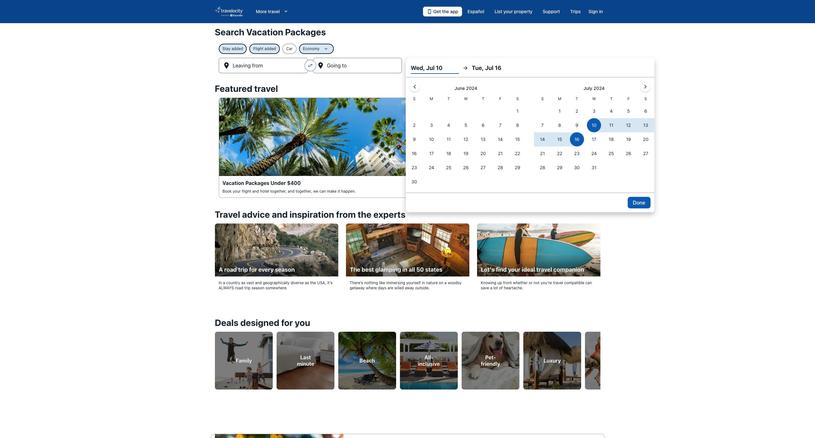 Task type: describe. For each thing, give the bounding box(es) containing it.
travelocity logo image
[[215, 6, 243, 17]]

previous month image
[[411, 83, 418, 91]]

next image
[[596, 355, 604, 363]]

previous image
[[211, 355, 219, 363]]

swap origin and destination values image
[[307, 63, 313, 68]]

download the app button image
[[427, 9, 432, 14]]



Task type: locate. For each thing, give the bounding box(es) containing it.
featured travel region
[[211, 80, 604, 206]]

next month image
[[641, 83, 649, 91]]

travel advice and inspiration from the experts region
[[211, 206, 604, 302]]

main content
[[0, 23, 815, 438]]



Task type: vqa. For each thing, say whether or not it's contained in the screenshot.
the Myrtle Beach showing general coastal views, swimming and a city image
no



